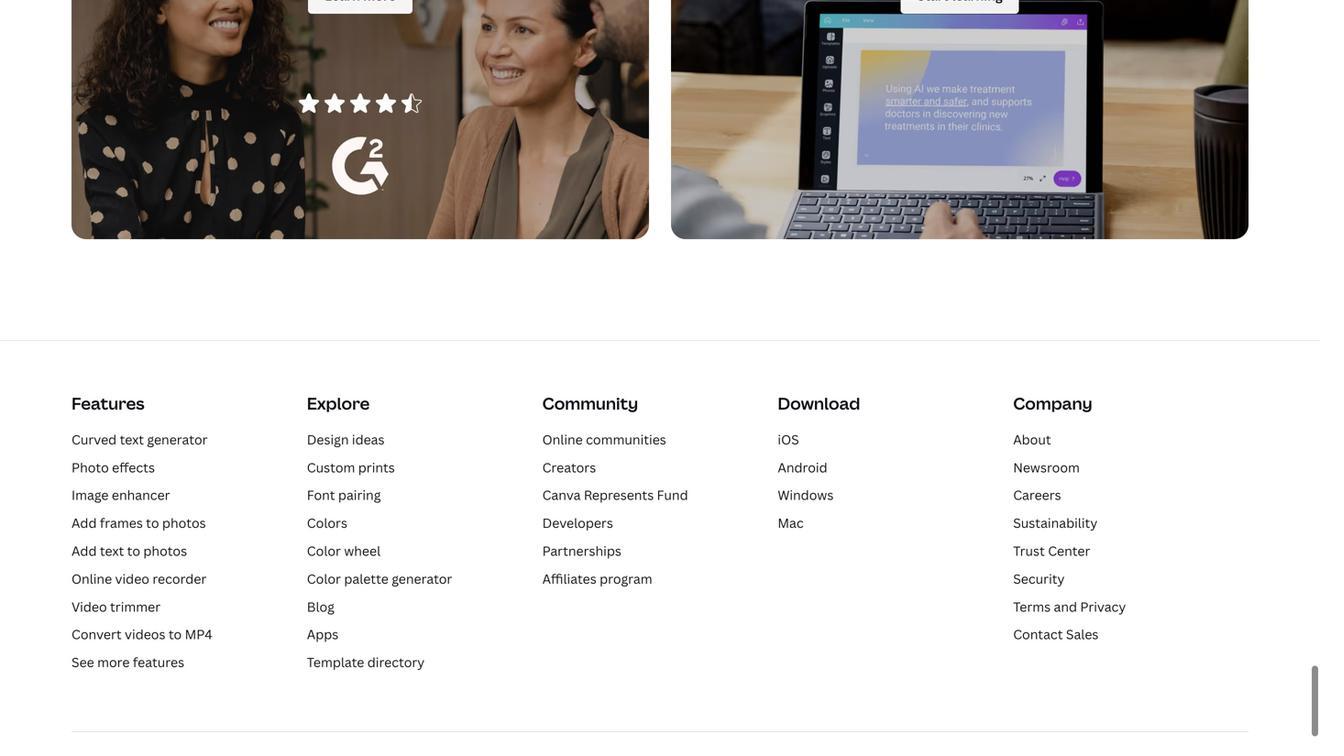 Task type: vqa. For each thing, say whether or not it's contained in the screenshot.
Add new dropdown button
no



Task type: describe. For each thing, give the bounding box(es) containing it.
sustainability
[[1013, 514, 1098, 532]]

convert videos to mp4
[[72, 626, 212, 643]]

add text to photos link
[[72, 542, 187, 560]]

features
[[72, 392, 144, 415]]

font
[[307, 487, 335, 504]]

recorder
[[152, 570, 207, 588]]

pairing
[[338, 487, 381, 504]]

creators
[[542, 459, 596, 476]]

trimmer
[[110, 598, 161, 615]]

features
[[133, 654, 184, 671]]

security link
[[1013, 570, 1065, 588]]

color palette generator
[[307, 570, 452, 588]]

curved text generator link
[[72, 431, 208, 448]]

windows
[[778, 487, 834, 504]]

ios link
[[778, 431, 799, 448]]

frames
[[100, 514, 143, 532]]

contact sales
[[1013, 626, 1099, 643]]

custom
[[307, 459, 355, 476]]

trust
[[1013, 542, 1045, 560]]

canva represents fund
[[542, 487, 688, 504]]

newsroom
[[1013, 459, 1080, 476]]

image
[[72, 487, 109, 504]]

photo
[[72, 459, 109, 476]]

see more features
[[72, 654, 184, 671]]

sales
[[1066, 626, 1099, 643]]

represents
[[584, 487, 654, 504]]

terms
[[1013, 598, 1051, 615]]

windows link
[[778, 487, 834, 504]]

community
[[542, 392, 638, 415]]

android link
[[778, 459, 827, 476]]

download
[[778, 392, 860, 415]]

image enhancer
[[72, 487, 170, 504]]

security
[[1013, 570, 1065, 588]]

design
[[307, 431, 349, 448]]

program
[[600, 570, 652, 588]]

color wheel link
[[307, 542, 381, 560]]

careers
[[1013, 487, 1061, 504]]

curved
[[72, 431, 117, 448]]

prints
[[358, 459, 395, 476]]

color for color wheel
[[307, 542, 341, 560]]

company
[[1013, 392, 1092, 415]]

careers link
[[1013, 487, 1061, 504]]

affiliates program link
[[542, 570, 652, 588]]

add frames to photos link
[[72, 514, 206, 532]]

canva
[[542, 487, 581, 504]]

explore
[[307, 392, 370, 415]]

more
[[97, 654, 130, 671]]

contact sales link
[[1013, 626, 1099, 643]]

generator for curved text generator
[[147, 431, 208, 448]]

terms and privacy link
[[1013, 598, 1126, 615]]

apps link
[[307, 626, 339, 643]]

color wheel
[[307, 542, 381, 560]]

enhancer
[[112, 487, 170, 504]]

design ideas link
[[307, 431, 385, 448]]

canva represents fund link
[[542, 487, 688, 504]]

apps
[[307, 626, 339, 643]]

online communities link
[[542, 431, 666, 448]]

contact
[[1013, 626, 1063, 643]]

convert videos to mp4 link
[[72, 626, 212, 643]]

text for curved
[[120, 431, 144, 448]]

partnerships link
[[542, 542, 621, 560]]

curved text generator
[[72, 431, 208, 448]]

template directory link
[[307, 654, 425, 671]]

video trimmer
[[72, 598, 161, 615]]

creators link
[[542, 459, 596, 476]]

colors
[[307, 514, 347, 532]]

developers
[[542, 514, 613, 532]]

videos
[[125, 626, 165, 643]]

mp4
[[185, 626, 212, 643]]

template directory
[[307, 654, 425, 671]]

video
[[115, 570, 149, 588]]



Task type: locate. For each thing, give the bounding box(es) containing it.
center
[[1048, 542, 1090, 560]]

0 vertical spatial to
[[146, 514, 159, 532]]

color for color palette generator
[[307, 570, 341, 588]]

template
[[307, 654, 364, 671]]

trust center
[[1013, 542, 1090, 560]]

online for online video recorder
[[72, 570, 112, 588]]

2 add from the top
[[72, 542, 97, 560]]

image enhancer link
[[72, 487, 170, 504]]

photos down enhancer
[[162, 514, 206, 532]]

0 vertical spatial add
[[72, 514, 97, 532]]

affiliates
[[542, 570, 597, 588]]

ideas
[[352, 431, 385, 448]]

newsroom link
[[1013, 459, 1080, 476]]

and
[[1054, 598, 1077, 615]]

ios
[[778, 431, 799, 448]]

photos for add text to photos
[[143, 542, 187, 560]]

0 vertical spatial photos
[[162, 514, 206, 532]]

1 horizontal spatial generator
[[392, 570, 452, 588]]

text down the frames
[[100, 542, 124, 560]]

photos up recorder
[[143, 542, 187, 560]]

online for online communities
[[542, 431, 583, 448]]

online communities
[[542, 431, 666, 448]]

add for add frames to photos
[[72, 514, 97, 532]]

1 vertical spatial add
[[72, 542, 97, 560]]

custom prints
[[307, 459, 395, 476]]

1 horizontal spatial online
[[542, 431, 583, 448]]

terms and privacy
[[1013, 598, 1126, 615]]

photo effects
[[72, 459, 155, 476]]

to left mp4
[[169, 626, 182, 643]]

online up creators link
[[542, 431, 583, 448]]

1 vertical spatial color
[[307, 570, 341, 588]]

font pairing link
[[307, 487, 381, 504]]

colors link
[[307, 514, 347, 532]]

about link
[[1013, 431, 1051, 448]]

1 add from the top
[[72, 514, 97, 532]]

0 horizontal spatial to
[[127, 542, 140, 560]]

to
[[146, 514, 159, 532], [127, 542, 140, 560], [169, 626, 182, 643]]

developers link
[[542, 514, 613, 532]]

2 horizontal spatial to
[[169, 626, 182, 643]]

add down image
[[72, 514, 97, 532]]

to up video
[[127, 542, 140, 560]]

generator right palette
[[392, 570, 452, 588]]

photos for add frames to photos
[[162, 514, 206, 532]]

1 color from the top
[[307, 542, 341, 560]]

0 vertical spatial color
[[307, 542, 341, 560]]

fund
[[657, 487, 688, 504]]

font pairing
[[307, 487, 381, 504]]

trust center link
[[1013, 542, 1090, 560]]

video trimmer link
[[72, 598, 161, 615]]

add frames to photos
[[72, 514, 206, 532]]

color up "blog"
[[307, 570, 341, 588]]

to for text
[[127, 542, 140, 560]]

color down colors link
[[307, 542, 341, 560]]

1 horizontal spatial to
[[146, 514, 159, 532]]

android
[[778, 459, 827, 476]]

communities
[[586, 431, 666, 448]]

1 vertical spatial online
[[72, 570, 112, 588]]

2 color from the top
[[307, 570, 341, 588]]

to for frames
[[146, 514, 159, 532]]

1 vertical spatial photos
[[143, 542, 187, 560]]

1 vertical spatial to
[[127, 542, 140, 560]]

0 vertical spatial generator
[[147, 431, 208, 448]]

blog
[[307, 598, 334, 615]]

online
[[542, 431, 583, 448], [72, 570, 112, 588]]

text up effects
[[120, 431, 144, 448]]

see
[[72, 654, 94, 671]]

about
[[1013, 431, 1051, 448]]

design ideas
[[307, 431, 385, 448]]

mac
[[778, 514, 804, 532]]

see more features link
[[72, 654, 184, 671]]

generator up effects
[[147, 431, 208, 448]]

effects
[[112, 459, 155, 476]]

2 vertical spatial to
[[169, 626, 182, 643]]

generator for color palette generator
[[392, 570, 452, 588]]

1 vertical spatial text
[[100, 542, 124, 560]]

online video recorder
[[72, 570, 207, 588]]

color
[[307, 542, 341, 560], [307, 570, 341, 588]]

add text to photos
[[72, 542, 187, 560]]

partnerships
[[542, 542, 621, 560]]

text for add
[[100, 542, 124, 560]]

online video recorder link
[[72, 570, 207, 588]]

mac link
[[778, 514, 804, 532]]

blog link
[[307, 598, 334, 615]]

0 horizontal spatial generator
[[147, 431, 208, 448]]

custom prints link
[[307, 459, 395, 476]]

1 vertical spatial generator
[[392, 570, 452, 588]]

sustainability link
[[1013, 514, 1098, 532]]

add up video at the left of the page
[[72, 542, 97, 560]]

to for videos
[[169, 626, 182, 643]]

online up video at the left of the page
[[72, 570, 112, 588]]

directory
[[367, 654, 425, 671]]

wheel
[[344, 542, 381, 560]]

0 vertical spatial online
[[542, 431, 583, 448]]

add for add text to photos
[[72, 542, 97, 560]]

text
[[120, 431, 144, 448], [100, 542, 124, 560]]

palette
[[344, 570, 389, 588]]

0 vertical spatial text
[[120, 431, 144, 448]]

to down enhancer
[[146, 514, 159, 532]]

photo effects link
[[72, 459, 155, 476]]

privacy
[[1080, 598, 1126, 615]]

affiliates program
[[542, 570, 652, 588]]

0 horizontal spatial online
[[72, 570, 112, 588]]



